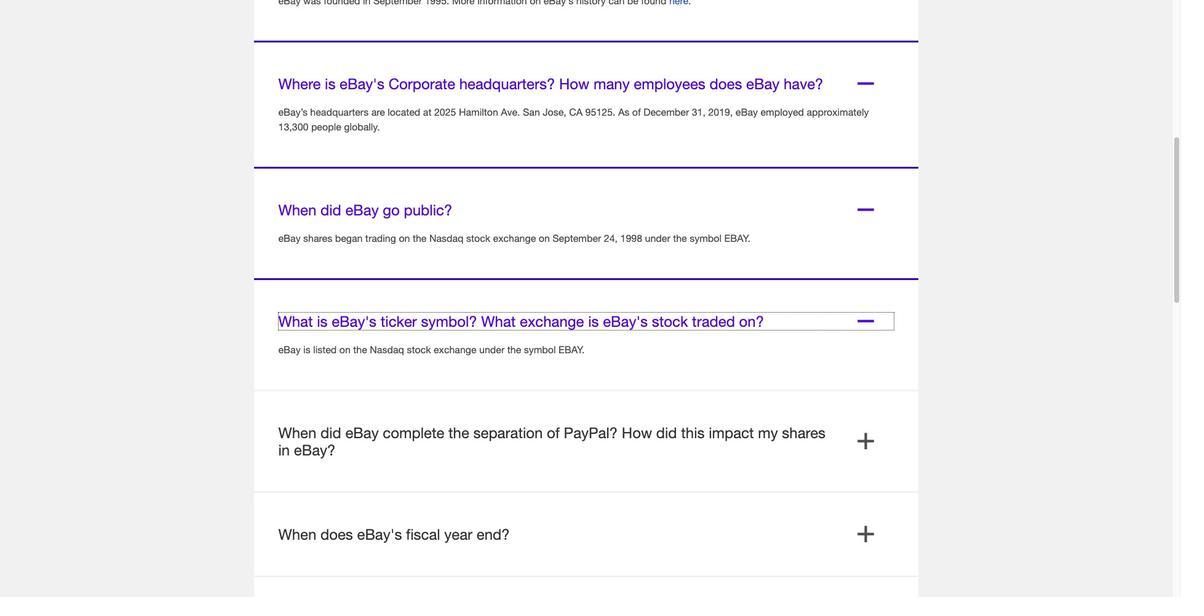 Task type: vqa. For each thing, say whether or not it's contained in the screenshot.
the topmost "of"
yes



Task type: locate. For each thing, give the bounding box(es) containing it.
1 horizontal spatial ebay.
[[725, 232, 751, 244]]

is for what is ebay's ticker symbol? what exchange is ebay's stock traded on?
[[317, 313, 328, 330]]

ebay.
[[725, 232, 751, 244], [559, 344, 585, 355]]

under down what is ebay's ticker symbol? what exchange is ebay's stock traded on?
[[480, 344, 505, 355]]

0 horizontal spatial stock
[[407, 344, 431, 355]]

1 vertical spatial symbol
[[524, 344, 556, 355]]

how
[[559, 75, 590, 93], [622, 424, 652, 442]]

1 vertical spatial of
[[547, 424, 560, 442]]

0 horizontal spatial how
[[559, 75, 590, 93]]

24,
[[604, 232, 618, 244]]

have?
[[784, 75, 824, 93]]

employed
[[761, 106, 804, 118]]

0 vertical spatial under
[[645, 232, 671, 244]]

ebay left listed
[[279, 344, 301, 355]]

ebay left go
[[346, 202, 379, 219]]

does
[[710, 75, 743, 93], [321, 526, 353, 543]]

2 when from the top
[[279, 424, 317, 442]]

did up the began
[[321, 202, 341, 219]]

what is ebay's ticker symbol? what exchange is ebay's stock traded on?
[[279, 313, 764, 330]]

shares right my
[[782, 424, 826, 442]]

1 vertical spatial nasdaq
[[370, 344, 404, 355]]

0 horizontal spatial what
[[279, 313, 313, 330]]

0 vertical spatial of
[[633, 106, 641, 118]]

1 horizontal spatial does
[[710, 75, 743, 93]]

when
[[279, 202, 317, 219], [279, 424, 317, 442], [279, 526, 317, 543]]

how right paypal?
[[622, 424, 652, 442]]

0 vertical spatial when
[[279, 202, 317, 219]]

ebay?
[[294, 442, 336, 459]]

2 vertical spatial exchange
[[434, 344, 477, 355]]

the down what is ebay's ticker symbol? what exchange is ebay's stock traded on?
[[508, 344, 521, 355]]

of right as
[[633, 106, 641, 118]]

go
[[383, 202, 400, 219]]

under
[[645, 232, 671, 244], [480, 344, 505, 355]]

symbol?
[[421, 313, 477, 330]]

ebay right 2019,
[[736, 106, 758, 118]]

what
[[279, 313, 313, 330], [482, 313, 516, 330]]

the down public? at the top of the page
[[413, 232, 427, 244]]

separation
[[474, 424, 543, 442]]

of
[[633, 106, 641, 118], [547, 424, 560, 442]]

exchange
[[493, 232, 536, 244], [520, 313, 584, 330], [434, 344, 477, 355]]

1 vertical spatial does
[[321, 526, 353, 543]]

is for where is ebay's corporate headquarters? how many employees does ebay have?
[[325, 75, 336, 93]]

nasdaq down public? at the top of the page
[[430, 232, 464, 244]]

1 vertical spatial ebay.
[[559, 344, 585, 355]]

people
[[311, 121, 341, 133]]

0 vertical spatial does
[[710, 75, 743, 93]]

3 when from the top
[[279, 526, 317, 543]]

trading
[[366, 232, 396, 244]]

1 horizontal spatial symbol
[[690, 232, 722, 244]]

shares inside when did ebay complete the separation of paypal? how did this impact my shares in ebay?
[[782, 424, 826, 442]]

as
[[619, 106, 630, 118]]

on right trading
[[399, 232, 410, 244]]

did for go
[[321, 202, 341, 219]]

1 vertical spatial when
[[279, 424, 317, 442]]

2 horizontal spatial stock
[[652, 313, 688, 330]]

of inside when did ebay complete the separation of paypal? how did this impact my shares in ebay?
[[547, 424, 560, 442]]

when inside when did ebay complete the separation of paypal? how did this impact my shares in ebay?
[[279, 424, 317, 442]]

shares
[[303, 232, 332, 244], [782, 424, 826, 442]]

1 vertical spatial shares
[[782, 424, 826, 442]]

the right "complete" at bottom
[[449, 424, 470, 442]]

symbol
[[690, 232, 722, 244], [524, 344, 556, 355]]

located
[[388, 106, 421, 118]]

1 horizontal spatial stock
[[467, 232, 491, 244]]

1 horizontal spatial what
[[482, 313, 516, 330]]

of left paypal?
[[547, 424, 560, 442]]

ebay's for when does ebay's fiscal year end?
[[357, 526, 402, 543]]

ebay right ebay?
[[346, 424, 379, 442]]

1 horizontal spatial shares
[[782, 424, 826, 442]]

stock
[[467, 232, 491, 244], [652, 313, 688, 330], [407, 344, 431, 355]]

ebay's headquarters are located at 2025 hamilton ave. san jose, ca 95125. as of december 31, 2019, ebay employed approximately 13,300 people globally.
[[279, 106, 869, 133]]

1 vertical spatial under
[[480, 344, 505, 355]]

ebay inside ebay's headquarters are located at 2025 hamilton ave. san jose, ca 95125. as of december 31, 2019, ebay employed approximately 13,300 people globally.
[[736, 106, 758, 118]]

did
[[321, 202, 341, 219], [321, 424, 341, 442], [657, 424, 677, 442]]

under right the 1998
[[645, 232, 671, 244]]

on
[[399, 232, 410, 244], [539, 232, 550, 244], [340, 344, 351, 355]]

1 horizontal spatial how
[[622, 424, 652, 442]]

ebay's
[[340, 75, 385, 93], [332, 313, 377, 330], [603, 313, 648, 330], [357, 526, 402, 543]]

the
[[413, 232, 427, 244], [673, 232, 687, 244], [353, 344, 367, 355], [508, 344, 521, 355], [449, 424, 470, 442]]

my
[[758, 424, 778, 442]]

ebay left the began
[[279, 232, 301, 244]]

0 horizontal spatial does
[[321, 526, 353, 543]]

0 vertical spatial stock
[[467, 232, 491, 244]]

on left september
[[539, 232, 550, 244]]

1 vertical spatial how
[[622, 424, 652, 442]]

is
[[325, 75, 336, 93], [317, 313, 328, 330], [588, 313, 599, 330], [303, 344, 311, 355]]

nasdaq down ticker
[[370, 344, 404, 355]]

ebay's
[[279, 106, 308, 118]]

on right listed
[[340, 344, 351, 355]]

0 vertical spatial exchange
[[493, 232, 536, 244]]

began
[[335, 232, 363, 244]]

when for when did ebay go public?
[[279, 202, 317, 219]]

approximately
[[807, 106, 869, 118]]

fiscal
[[406, 526, 440, 543]]

how up ca
[[559, 75, 590, 93]]

0 horizontal spatial of
[[547, 424, 560, 442]]

nasdaq
[[430, 232, 464, 244], [370, 344, 404, 355]]

did right in
[[321, 424, 341, 442]]

listed
[[313, 344, 337, 355]]

are
[[372, 106, 385, 118]]

0 vertical spatial how
[[559, 75, 590, 93]]

this
[[682, 424, 705, 442]]

when does ebay's fiscal year end?
[[279, 526, 510, 543]]

in
[[279, 442, 290, 459]]

1 horizontal spatial of
[[633, 106, 641, 118]]

1 when from the top
[[279, 202, 317, 219]]

when for when does ebay's fiscal year end?
[[279, 526, 317, 543]]

0 horizontal spatial shares
[[303, 232, 332, 244]]

shares left the began
[[303, 232, 332, 244]]

where is ebay's corporate headquarters? how many employees does ebay have?
[[279, 75, 824, 93]]

1 horizontal spatial under
[[645, 232, 671, 244]]

2 vertical spatial when
[[279, 526, 317, 543]]

0 vertical spatial nasdaq
[[430, 232, 464, 244]]

13,300
[[279, 121, 309, 133]]

0 vertical spatial shares
[[303, 232, 332, 244]]

ebay
[[747, 75, 780, 93], [736, 106, 758, 118], [346, 202, 379, 219], [279, 232, 301, 244], [279, 344, 301, 355], [346, 424, 379, 442]]



Task type: describe. For each thing, give the bounding box(es) containing it.
0 horizontal spatial under
[[480, 344, 505, 355]]

1 vertical spatial exchange
[[520, 313, 584, 330]]

0 horizontal spatial nasdaq
[[370, 344, 404, 355]]

2019,
[[709, 106, 733, 118]]

0 horizontal spatial ebay.
[[559, 344, 585, 355]]

0 horizontal spatial on
[[340, 344, 351, 355]]

is for ebay is listed on the nasdaq stock exchange under the symbol ebay.
[[303, 344, 311, 355]]

95125.
[[586, 106, 616, 118]]

ebay shares began trading on the nasdaq stock exchange on september 24, 1998 under the symbol ebay.
[[279, 232, 751, 244]]

traded
[[692, 313, 735, 330]]

0 horizontal spatial symbol
[[524, 344, 556, 355]]

the right listed
[[353, 344, 367, 355]]

globally.
[[344, 121, 380, 133]]

headquarters?
[[460, 75, 555, 93]]

ebay's for where is ebay's corporate headquarters? how many employees does ebay have?
[[340, 75, 385, 93]]

ebay inside when did ebay complete the separation of paypal? how did this impact my shares in ebay?
[[346, 424, 379, 442]]

0 vertical spatial symbol
[[690, 232, 722, 244]]

of inside ebay's headquarters are located at 2025 hamilton ave. san jose, ca 95125. as of december 31, 2019, ebay employed approximately 13,300 people globally.
[[633, 106, 641, 118]]

impact
[[709, 424, 754, 442]]

2 what from the left
[[482, 313, 516, 330]]

ca
[[569, 106, 583, 118]]

ticker
[[381, 313, 417, 330]]

1 horizontal spatial on
[[399, 232, 410, 244]]

where
[[279, 75, 321, 93]]

did for complete
[[321, 424, 341, 442]]

2025
[[434, 106, 456, 118]]

public?
[[404, 202, 453, 219]]

how inside when did ebay complete the separation of paypal? how did this impact my shares in ebay?
[[622, 424, 652, 442]]

when did ebay go public?
[[279, 202, 453, 219]]

headquarters
[[310, 106, 369, 118]]

hamilton
[[459, 106, 499, 118]]

ebay is listed on the nasdaq stock exchange under the symbol ebay.
[[279, 344, 585, 355]]

2 horizontal spatial on
[[539, 232, 550, 244]]

at
[[423, 106, 432, 118]]

the inside when did ebay complete the separation of paypal? how did this impact my shares in ebay?
[[449, 424, 470, 442]]

31,
[[692, 106, 706, 118]]

1 what from the left
[[279, 313, 313, 330]]

1998
[[621, 232, 643, 244]]

year
[[445, 526, 473, 543]]

ave.
[[501, 106, 520, 118]]

0 vertical spatial ebay.
[[725, 232, 751, 244]]

on?
[[740, 313, 764, 330]]

the right the 1998
[[673, 232, 687, 244]]

san
[[523, 106, 540, 118]]

corporate
[[389, 75, 456, 93]]

many
[[594, 75, 630, 93]]

when for when did ebay complete the separation of paypal? how did this impact my shares in ebay?
[[279, 424, 317, 442]]

paypal?
[[564, 424, 618, 442]]

ebay up employed
[[747, 75, 780, 93]]

when did ebay complete the separation of paypal? how did this impact my shares in ebay?
[[279, 424, 826, 459]]

1 vertical spatial stock
[[652, 313, 688, 330]]

complete
[[383, 424, 445, 442]]

end?
[[477, 526, 510, 543]]

ebay's for what is ebay's ticker symbol? what exchange is ebay's stock traded on?
[[332, 313, 377, 330]]

jose,
[[543, 106, 567, 118]]

did left this at bottom
[[657, 424, 677, 442]]

employees
[[634, 75, 706, 93]]

2 vertical spatial stock
[[407, 344, 431, 355]]

december
[[644, 106, 689, 118]]

september
[[553, 232, 602, 244]]

1 horizontal spatial nasdaq
[[430, 232, 464, 244]]



